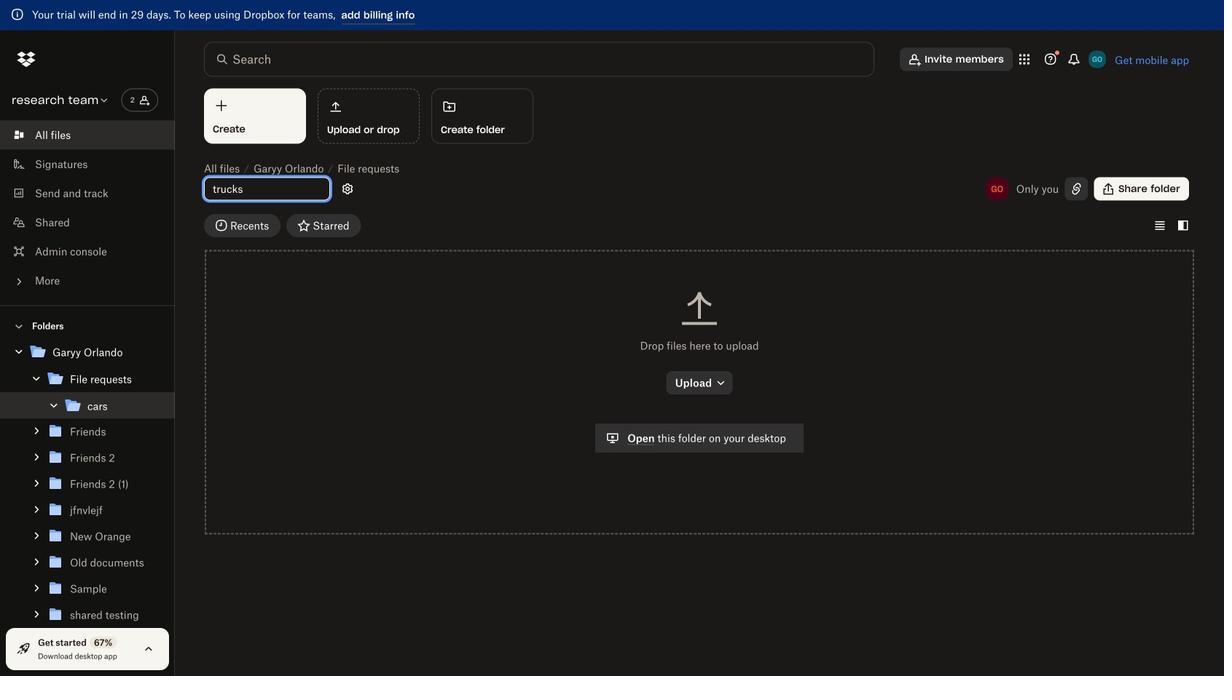 Task type: locate. For each thing, give the bounding box(es) containing it.
more image
[[12, 275, 26, 289]]

Rename directory text field
[[213, 181, 321, 197]]

list
[[0, 112, 175, 306]]

dropbox image
[[12, 45, 41, 74]]

list item
[[0, 121, 175, 150]]

folder settings image
[[339, 180, 356, 198]]

group
[[0, 366, 175, 677]]

alert
[[0, 0, 1224, 30]]



Task type: vqa. For each thing, say whether or not it's contained in the screenshot.
More image at the left top of page
yes



Task type: describe. For each thing, give the bounding box(es) containing it.
Search in folder "Dropbox" text field
[[232, 51, 844, 68]]



